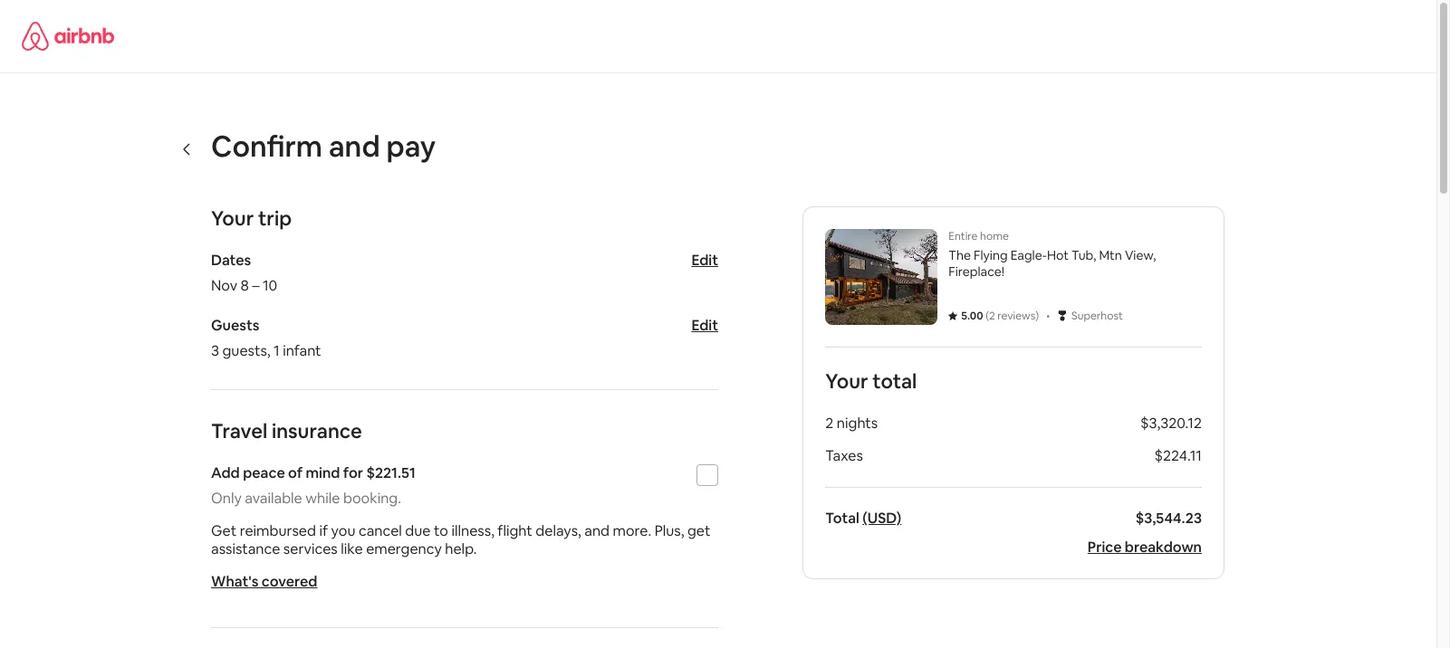 Task type: locate. For each thing, give the bounding box(es) containing it.
1 vertical spatial your
[[826, 369, 868, 394]]

total (usd)
[[826, 509, 902, 528]]

illness,
[[452, 522, 494, 541]]

while
[[306, 489, 340, 508]]

2 edit button from the top
[[691, 316, 718, 335]]

confirm and pay
[[211, 128, 436, 165]]

emergency
[[366, 540, 442, 559]]

travel
[[211, 418, 267, 444]]

and inside the get reimbursed if you cancel due to illness, flight delays, and more. plus, get assistance services like emergency help.
[[585, 522, 610, 541]]

hot
[[1047, 247, 1069, 264]]

0 horizontal spatial and
[[329, 128, 380, 165]]

0 vertical spatial and
[[329, 128, 380, 165]]

0 vertical spatial edit button
[[691, 251, 718, 270]]

1 vertical spatial and
[[585, 522, 610, 541]]

infant
[[283, 341, 321, 361]]

–
[[252, 276, 259, 295]]

fireplace!
[[949, 264, 1005, 280]]

1 vertical spatial edit
[[691, 316, 718, 335]]

of
[[288, 464, 303, 483]]

and
[[329, 128, 380, 165], [585, 522, 610, 541]]

pay
[[386, 128, 436, 165]]

your up 2 nights
[[826, 369, 868, 394]]

nights
[[837, 414, 878, 433]]

your
[[211, 206, 254, 231], [826, 369, 868, 394]]

nov
[[211, 276, 237, 295]]

1 vertical spatial 2
[[826, 414, 834, 433]]

confirm
[[211, 128, 323, 165]]

and left pay
[[329, 128, 380, 165]]

guests,
[[222, 341, 270, 361]]

0 vertical spatial edit
[[691, 251, 718, 270]]

reviews
[[998, 309, 1036, 323]]

only
[[211, 489, 242, 508]]

price breakdown button
[[1088, 538, 1202, 557]]

1 edit button from the top
[[691, 251, 718, 270]]

plus,
[[655, 522, 684, 541]]

$3,320.12
[[1140, 414, 1202, 433]]

0 horizontal spatial your
[[211, 206, 254, 231]]

$3,544.23
[[1136, 509, 1202, 528]]

your total
[[826, 369, 917, 394]]

add peace of mind for $221.51 only available while booking.
[[211, 464, 416, 508]]

what's covered button
[[211, 572, 317, 592]]

assistance
[[211, 540, 280, 559]]

10
[[263, 276, 277, 295]]

2 right 5.00
[[989, 309, 995, 323]]

1
[[274, 341, 280, 361]]

2 nights
[[826, 414, 878, 433]]

3
[[211, 341, 219, 361]]

1 vertical spatial edit button
[[691, 316, 718, 335]]

(usd)
[[863, 509, 902, 528]]

your trip
[[211, 206, 292, 231]]

edit
[[691, 251, 718, 270], [691, 316, 718, 335]]

edit button for guests 3 guests, 1 infant
[[691, 316, 718, 335]]

travel insurance
[[211, 418, 362, 444]]

your up dates
[[211, 206, 254, 231]]

your for your total
[[826, 369, 868, 394]]

2 edit from the top
[[691, 316, 718, 335]]

your for your trip
[[211, 206, 254, 231]]

0 vertical spatial 2
[[989, 309, 995, 323]]

0 horizontal spatial 2
[[826, 414, 834, 433]]

and left "more." on the left bottom
[[585, 522, 610, 541]]

edit button
[[691, 251, 718, 270], [691, 316, 718, 335]]

1 horizontal spatial 2
[[989, 309, 995, 323]]

dates nov 8 – 10
[[211, 251, 277, 295]]

2 left nights
[[826, 414, 834, 433]]

2
[[989, 309, 995, 323], [826, 414, 834, 433]]

taxes
[[826, 447, 863, 466]]

1 edit from the top
[[691, 251, 718, 270]]

(usd) button
[[863, 509, 902, 528]]

1 horizontal spatial your
[[826, 369, 868, 394]]

help.
[[445, 540, 477, 559]]

0 vertical spatial your
[[211, 206, 254, 231]]

1 horizontal spatial and
[[585, 522, 610, 541]]



Task type: vqa. For each thing, say whether or not it's contained in the screenshot.
due
yes



Task type: describe. For each thing, give the bounding box(es) containing it.
home
[[980, 229, 1009, 244]]

breakdown
[[1125, 538, 1202, 557]]

like
[[341, 540, 363, 559]]

delays,
[[536, 522, 581, 541]]

guests 3 guests, 1 infant
[[211, 316, 321, 361]]

edit button for dates nov 8 – 10
[[691, 251, 718, 270]]

dates
[[211, 251, 251, 270]]

total
[[873, 369, 917, 394]]

price
[[1088, 538, 1122, 557]]

eagle-
[[1011, 247, 1047, 264]]

5.00 ( 2 reviews )
[[961, 309, 1039, 323]]

back image
[[180, 142, 195, 156]]

guests
[[211, 316, 259, 335]]

what's covered
[[211, 572, 317, 592]]

get
[[211, 522, 237, 541]]

insurance
[[272, 418, 362, 444]]

booking.
[[343, 489, 401, 508]]

if
[[319, 522, 328, 541]]

more.
[[613, 522, 651, 541]]

the
[[949, 247, 971, 264]]

reimbursed
[[240, 522, 316, 541]]

trip
[[258, 206, 292, 231]]

flying
[[974, 247, 1008, 264]]

price breakdown
[[1088, 538, 1202, 557]]

entire
[[949, 229, 978, 244]]

tub,
[[1072, 247, 1096, 264]]

•
[[1046, 306, 1050, 325]]

edit for dates nov 8 – 10
[[691, 251, 718, 270]]

view,
[[1125, 247, 1156, 264]]

peace
[[243, 464, 285, 483]]

5.00
[[961, 309, 983, 323]]

services
[[283, 540, 338, 559]]

get reimbursed if you cancel due to illness, flight delays, and more. plus, get assistance services like emergency help.
[[211, 522, 711, 559]]

due
[[405, 522, 431, 541]]

$224.11
[[1154, 447, 1202, 466]]

$221.51
[[366, 464, 416, 483]]

get
[[687, 522, 711, 541]]

cancel
[[359, 522, 402, 541]]

(
[[986, 309, 989, 323]]

for
[[343, 464, 363, 483]]

8
[[241, 276, 249, 295]]

mtn
[[1099, 247, 1122, 264]]

entire home the flying eagle-hot tub, mtn view, fireplace!
[[949, 229, 1156, 280]]

total
[[826, 509, 860, 528]]

flight
[[498, 522, 532, 541]]

available
[[245, 489, 302, 508]]

)
[[1036, 309, 1039, 323]]

add
[[211, 464, 240, 483]]

edit for guests 3 guests, 1 infant
[[691, 316, 718, 335]]

you
[[331, 522, 355, 541]]

superhost
[[1072, 309, 1123, 323]]

to
[[434, 522, 448, 541]]

mind
[[306, 464, 340, 483]]



